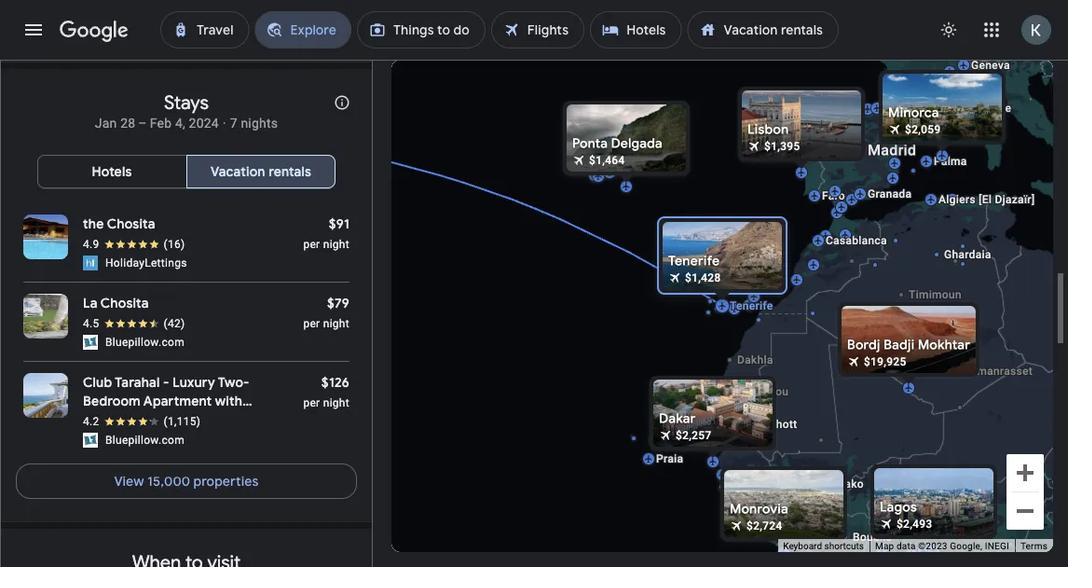 Task type: vqa. For each thing, say whether or not it's contained in the screenshot.
Jan
yes



Task type: locate. For each thing, give the bounding box(es) containing it.
night down $79
[[323, 317, 350, 330]]

dakar
[[659, 410, 696, 427]]

chosita
[[107, 216, 155, 232], [101, 295, 149, 312]]

0 vertical spatial per
[[303, 238, 320, 251]]

about these results image
[[320, 80, 365, 125]]

$2,724
[[747, 519, 783, 533]]

bluepillow.com down 4.5 out of 5 stars from 42 reviews image
[[105, 336, 185, 349]]

island
[[611, 157, 643, 170]]

1 horizontal spatial tenerife
[[730, 299, 774, 312]]

timimoun
[[909, 288, 962, 301]]

per inside $79 per night
[[303, 317, 320, 330]]

the chosita
[[83, 216, 155, 232]]

per right with
[[303, 396, 320, 410]]

a coruña
[[817, 101, 866, 114]]

2 vertical spatial per
[[303, 396, 320, 410]]

tenerife up 1428 us dollars text field
[[669, 253, 720, 270]]

tenerife
[[669, 253, 720, 270], [730, 299, 774, 312]]

4.2
[[83, 415, 99, 428]]

holidaylettings
[[105, 257, 187, 270]]

geneva
[[972, 59, 1011, 72]]

2 per from the top
[[303, 317, 320, 330]]

a
[[817, 101, 825, 114]]

2 bluepillow.com from the top
[[105, 434, 185, 447]]

luxury
[[173, 374, 215, 391]]

map region
[[183, 0, 1069, 567]]

night inside $126 per night
[[323, 396, 350, 410]]

0 horizontal spatial tenerife
[[669, 253, 720, 270]]

bluepillow.com for tarahal
[[105, 434, 185, 447]]

1 night from the top
[[323, 238, 350, 251]]

night down $91 in the left top of the page
[[323, 238, 350, 251]]

with
[[215, 393, 243, 410]]

tamale
[[897, 513, 935, 526]]

2724 US dollars text field
[[747, 519, 783, 533]]

3 per from the top
[[303, 396, 320, 410]]

$2,257
[[676, 429, 712, 442]]

0 vertical spatial chosita
[[107, 216, 155, 232]]

coruña
[[828, 101, 866, 114]]

night inside $79 per night
[[323, 317, 350, 330]]

tenerife up the dakhla
[[730, 299, 774, 312]]

per inside $126 per night
[[303, 396, 320, 410]]

lagos
[[880, 499, 918, 516]]

night
[[323, 238, 350, 251], [323, 317, 350, 330], [323, 396, 350, 410]]

chosita up the 4.9 out of 5 stars from 16 reviews image
[[107, 216, 155, 232]]

view down bedroom in the left bottom of the page
[[127, 411, 158, 428]]

1 bluepillow.com from the top
[[105, 336, 185, 349]]

15,000
[[147, 473, 190, 490]]

view left 15,000
[[114, 473, 144, 490]]

©2023
[[919, 541, 948, 552]]

dakhla
[[738, 353, 774, 367]]

1 vertical spatial per
[[303, 317, 320, 330]]

[el
[[979, 193, 993, 206]]

1 vertical spatial view
[[114, 473, 144, 490]]

keyboard shortcuts
[[784, 541, 865, 552]]

bamako
[[822, 478, 864, 491]]

-
[[163, 374, 169, 391]]

0 vertical spatial tenerife
[[669, 253, 720, 270]]

chosita up 4.5 out of 5 stars from 42 reviews image
[[101, 295, 149, 312]]

2024
[[189, 115, 219, 131]]

 image
[[223, 115, 226, 131]]

view 15,000 properties
[[114, 473, 259, 490]]

night for $126
[[323, 396, 350, 410]]

bordj badji mokhtar
[[848, 337, 971, 353]]

madeira
[[727, 244, 769, 257]]

states)
[[177, 536, 221, 553]]

$91 per night
[[303, 216, 350, 251]]

per
[[303, 238, 320, 251], [303, 317, 320, 330], [303, 396, 320, 410]]

per up $79 per night
[[303, 238, 320, 251]]

1 vertical spatial chosita
[[101, 295, 149, 312]]

0 vertical spatial night
[[323, 238, 350, 251]]

flores
[[575, 157, 608, 170]]

two-
[[218, 374, 250, 391]]

bluepillow.com down 4.2 out of 5 stars from 1,115 reviews image
[[105, 434, 185, 447]]

tarahal
[[115, 374, 160, 391]]

club tarahal - luxury two- bedroom apartment with ocean view
[[83, 374, 250, 428]]

algiers [el djazaïr]
[[939, 193, 1036, 206]]

english (united states)
[[82, 536, 221, 553]]

per for $79
[[303, 317, 320, 330]]

lisbon
[[748, 121, 789, 138]]

(1,115)
[[164, 415, 201, 428]]

faro
[[823, 189, 846, 202]]

2 night from the top
[[323, 317, 350, 330]]

1 per from the top
[[303, 238, 320, 251]]

view
[[127, 411, 158, 428], [114, 473, 144, 490]]

7 nights
[[230, 115, 278, 131]]

3 night from the top
[[323, 396, 350, 410]]

apartment
[[143, 393, 212, 410]]

1 vertical spatial bluepillow.com
[[105, 434, 185, 447]]

bordeaux
[[900, 79, 950, 92]]

per for $91
[[303, 238, 320, 251]]

0 vertical spatial bluepillow.com
[[105, 336, 185, 349]]

main menu image
[[22, 19, 45, 41]]

tamanrasset nouadhibou
[[726, 365, 1033, 398]]

$126 per night
[[303, 374, 350, 410]]

bluepillow.com
[[105, 336, 185, 349], [105, 434, 185, 447]]

$2,493
[[897, 518, 933, 531]]

2 vertical spatial night
[[323, 396, 350, 410]]

casablanca
[[826, 234, 888, 247]]

tamanrasset
[[965, 365, 1033, 378]]

night down $126
[[323, 396, 350, 410]]

1 vertical spatial night
[[323, 317, 350, 330]]

keyboard shortcuts button
[[784, 540, 865, 553]]

per inside $91 per night
[[303, 238, 320, 251]]

(united
[[129, 536, 174, 553]]

0 vertical spatial view
[[127, 411, 158, 428]]

inegi
[[986, 541, 1010, 552]]

night inside $91 per night
[[323, 238, 350, 251]]

1 vertical spatial tenerife
[[730, 299, 774, 312]]

marseille
[[963, 102, 1012, 115]]

per up $126 per night
[[303, 317, 320, 330]]

$126
[[322, 374, 350, 391]]

$79 per night
[[303, 295, 350, 330]]

loading results progress bar
[[0, 60, 1069, 63]]



Task type: describe. For each thing, give the bounding box(es) containing it.
mokhtar
[[919, 337, 971, 353]]

ouagadougou
[[891, 480, 964, 493]]

shortcuts
[[825, 541, 865, 552]]

change appearance image
[[927, 7, 972, 52]]

algiers
[[939, 193, 976, 206]]

bouake
[[853, 531, 893, 544]]

per for $126
[[303, 396, 320, 410]]

la chosita
[[83, 295, 149, 312]]

4.2 out of 5 stars from 1,115 reviews image
[[83, 414, 201, 429]]

club
[[83, 374, 112, 391]]

sal
[[663, 433, 680, 446]]

minorca
[[889, 104, 940, 121]]

map data ©2023 google, inegi
[[876, 541, 1010, 552]]

$1,428
[[686, 271, 721, 284]]

djazaïr]
[[996, 193, 1036, 206]]

1464 US dollars text field
[[589, 154, 625, 167]]

praia
[[657, 452, 684, 465]]

nouakchott
[[737, 418, 798, 431]]

jan
[[95, 115, 117, 131]]

1395 US dollars text field
[[765, 140, 801, 153]]

flores island
[[575, 157, 643, 170]]

bordj
[[848, 337, 881, 353]]

barcelona
[[931, 128, 1000, 146]]

view inside club tarahal - luxury two- bedroom apartment with ocean view
[[127, 411, 158, 428]]

night for $79
[[323, 317, 350, 330]]

bilbao
[[876, 103, 909, 116]]

ponta delgada
[[573, 135, 663, 152]]

english
[[82, 536, 126, 553]]

2257 US dollars text field
[[676, 429, 712, 442]]

2493 US dollars text field
[[897, 518, 933, 531]]

terms
[[1021, 541, 1048, 552]]

28 – feb
[[120, 115, 172, 131]]

2059 US dollars text field
[[906, 123, 942, 136]]

1428 US dollars text field
[[686, 271, 721, 284]]

$1,395
[[765, 140, 801, 153]]

(16)
[[164, 238, 185, 251]]

granada
[[868, 187, 912, 201]]

data
[[897, 541, 916, 552]]

nights
[[241, 115, 278, 131]]

4,
[[175, 115, 186, 131]]

4.5
[[83, 317, 99, 330]]

nouadhibou
[[726, 385, 789, 398]]

accra
[[905, 553, 935, 566]]

$1,464
[[589, 154, 625, 167]]

keyboard
[[784, 541, 823, 552]]

freetown
[[766, 522, 814, 535]]

(42)
[[164, 317, 185, 330]]

accommodation type option group
[[37, 149, 336, 194]]

monrovia
[[730, 501, 789, 518]]

7
[[230, 115, 238, 131]]

chosita for la chosita
[[101, 295, 149, 312]]

$19,925
[[865, 355, 907, 368]]

palma
[[935, 155, 968, 168]]

google,
[[951, 541, 983, 552]]

bissau
[[741, 486, 777, 499]]

bedroom
[[83, 393, 141, 410]]

la
[[83, 295, 98, 312]]

map
[[876, 541, 895, 552]]

stays
[[164, 91, 209, 114]]

4.9
[[83, 238, 99, 251]]

4.9 out of 5 stars from 16 reviews image
[[83, 237, 185, 252]]

madrid
[[868, 141, 917, 159]]

$2,059
[[906, 123, 942, 136]]

ocean
[[83, 411, 124, 428]]

badji
[[884, 337, 915, 353]]

19925 US dollars text field
[[865, 355, 907, 368]]

the
[[83, 216, 104, 232]]

chosita for the chosita
[[107, 216, 155, 232]]

porto
[[816, 131, 854, 149]]

bluepillow.com for chosita
[[105, 336, 185, 349]]

4.5 out of 5 stars from 42 reviews image
[[83, 316, 185, 331]]

properties
[[194, 473, 259, 490]]

$79
[[327, 295, 350, 312]]

terms link
[[1021, 541, 1048, 552]]

$91
[[329, 216, 350, 232]]

night for $91
[[323, 238, 350, 251]]

english (united states) button
[[46, 530, 235, 560]]

ghardaia
[[945, 248, 992, 261]]

delgada
[[612, 135, 663, 152]]

ponta
[[573, 135, 608, 152]]



